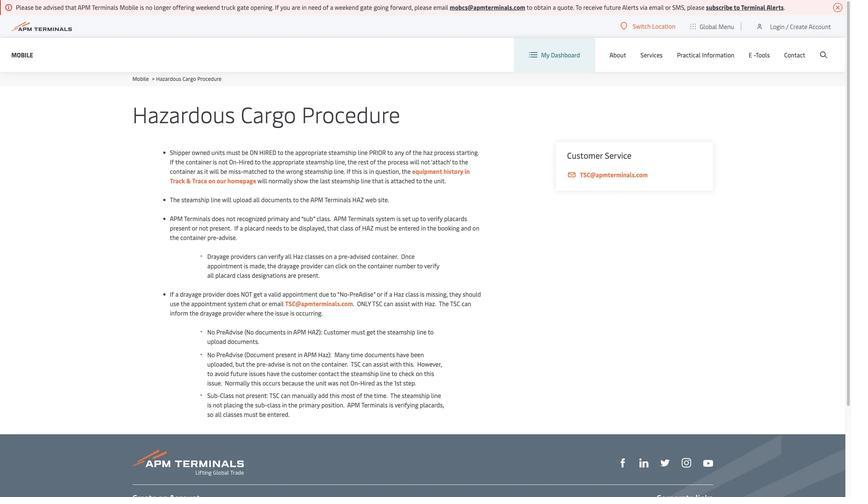 Task type: describe. For each thing, give the bounding box(es) containing it.
haz inside the drayage providers can verify all haz classes on a pre-advised container.  once appointment is made, the drayage provider can click on the container number to verify all placard class designations are present.
[[293, 252, 303, 261]]

should
[[463, 290, 481, 298]]

class inside apm terminals does not recognized primary and "sub" class.  apm terminals system is set up to verify placards present or not present.  if a placard needs to be displayed, that class of haz must be entered in the booking and on the container pre-advise.
[[340, 224, 354, 232]]

class inside "sub-class not present: tsc can manually add this most of the time.  the steamship line is not placing the sub-class in the primary position.  apm terminals is verifying placards, so all classes must be entered."
[[267, 401, 281, 409]]

not down units
[[219, 158, 228, 166]]

.
[[784, 3, 786, 11]]

upload inside no preadvise (no documents in apm haz): customer must get the steamship line to upload documents.
[[207, 337, 226, 346]]

1 vertical spatial appropriate
[[273, 158, 304, 166]]

issues
[[249, 369, 266, 378]]

to up history in the right top of the page
[[452, 158, 458, 166]]

tsc inside 'no preadvise (document present in apm haz):  many time documents have been uploaded, but the pre-advise is not on the container.  tsc can assist with this.  however, to avoid future issues have the customer contact the steamship line to check on this issue.  normally this occurs because the unit was not on-hired as the 1st step.'
[[351, 360, 361, 368]]

unit
[[316, 379, 327, 387]]

equipment
[[413, 167, 442, 175]]

to up normally on the top of page
[[269, 167, 274, 175]]

can inside "sub-class not present: tsc can manually add this most of the time.  the steamship line is not placing the sub-class in the primary position.  apm terminals is verifying placards, so all classes must be entered."
[[281, 391, 291, 400]]

on
[[250, 148, 258, 157]]

the inside no preadvise (no documents in apm haz): customer must get the steamship line to upload documents.
[[377, 328, 386, 336]]

not right the was
[[340, 379, 349, 387]]

a inside the drayage providers can verify all haz classes on a pre-advised container.  once appointment is made, the drayage provider can click on the container number to verify all placard class designations are present.
[[334, 252, 337, 261]]

only
[[357, 300, 371, 308]]

system inside if a drayage provider does not get a valid appointment due to "no-preadise" or if a haz class is missing, they should use the appointment system chat or email
[[228, 300, 247, 308]]

chat
[[249, 300, 260, 308]]

linkedin image
[[640, 459, 649, 468]]

line,
[[335, 158, 346, 166]]

about
[[610, 51, 627, 59]]

track
[[170, 177, 185, 185]]

1 horizontal spatial process
[[434, 148, 455, 157]]

2 horizontal spatial email
[[649, 3, 664, 11]]

entered
[[399, 224, 420, 232]]

facebook image
[[619, 459, 628, 468]]

not up drayage
[[199, 224, 208, 232]]

must inside "sub-class not present: tsc can manually add this most of the time.  the steamship line is not placing the sub-class in the primary position.  apm terminals is verifying placards, so all classes must be entered."
[[244, 410, 258, 419]]

was
[[328, 379, 339, 387]]

apmt footer logo image
[[133, 450, 244, 476]]

create
[[790, 22, 808, 30]]

to left any
[[388, 148, 393, 157]]

homepage
[[228, 177, 256, 185]]

1 vertical spatial that
[[372, 177, 384, 185]]

line inside "sub-class not present: tsc can manually add this most of the time.  the steamship line is not placing the sub-class in the primary position.  apm terminals is verifying placards, so all classes must be entered."
[[432, 391, 441, 400]]

equipment history in track & trace on our homepage
[[170, 167, 470, 185]]

in inside no preadvise (no documents in apm haz): customer must get the steamship line to upload documents.
[[287, 328, 292, 336]]

set
[[403, 214, 411, 223]]

not up advise.
[[226, 214, 236, 223]]

in inside 'no preadvise (document present in apm haz):  many time documents have been uploaded, but the pre-advise is not on the container.  tsc can assist with this.  however, to avoid future issues have the customer contact the steamship line to check on this issue.  normally this occurs because the unit was not on-hired as the 1st step.'
[[298, 351, 303, 359]]

0 vertical spatial mobile
[[120, 3, 138, 11]]

up
[[412, 214, 419, 223]]

location
[[653, 22, 676, 30]]

advise.
[[219, 233, 237, 242]]

as inside shipper owned units must be on hired to the appropriate steamship line prior to any of the haz process starting. if the container is not on-hired to the appropriate steamship line, the rest of the process will not 'attach' to the container as it will be miss-matched to the wrong steamship line. if this is in question, the
[[197, 167, 203, 175]]

click
[[336, 262, 348, 270]]

haz inside apm terminals does not recognized primary and "sub" class.  apm terminals system is set up to verify placards present or not present.  if a placard needs to be displayed, that class of haz must be entered in the booking and on the container pre-advise.
[[362, 224, 374, 232]]

longer
[[154, 3, 171, 11]]

the inside if a drayage provider does not get a valid appointment due to "no-preadise" or if a haz class is missing, they should use the appointment system chat or email
[[181, 300, 190, 308]]

if a drayage provider does not get a valid appointment due to "no-preadise" or if a haz class is missing, they should use the appointment system chat or email
[[170, 290, 481, 308]]

apm inside "sub-class not present: tsc can manually add this most of the time.  the steamship line is not placing the sub-class in the primary position.  apm terminals is verifying placards, so all classes must be entered."
[[347, 401, 360, 409]]

classes inside the drayage providers can verify all haz classes on a pre-advised container.  once appointment is made, the drayage provider can click on the container number to verify all placard class designations are present.
[[305, 252, 324, 261]]

trace
[[192, 177, 207, 185]]

contact
[[319, 369, 339, 378]]

on down apm terminals does not recognized primary and "sub" class.  apm terminals system is set up to verify placards present or not present.  if a placard needs to be displayed, that class of haz must be entered in the booking and on the container pre-advise.
[[326, 252, 333, 261]]

rest
[[358, 158, 369, 166]]

can inside 'no preadvise (document present in apm haz):  many time documents have been uploaded, but the pre-advise is not on the container.  tsc can assist with this.  however, to avoid future issues have the customer contact the steamship line to check on this issue.  normally this occurs because the unit was not on-hired as the 1st step.'
[[362, 360, 372, 368]]

can up made,
[[258, 252, 267, 261]]

account
[[809, 22, 832, 30]]

1 alerts from the left
[[623, 3, 639, 11]]

if right line.
[[347, 167, 351, 175]]

2 weekend from the left
[[335, 3, 359, 11]]

0 horizontal spatial advised
[[43, 3, 64, 11]]

in inside apm terminals does not recognized primary and "sub" class.  apm terminals system is set up to verify placards present or not present.  if a placard needs to be displayed, that class of haz must be entered in the booking and on the container pre-advise.
[[421, 224, 426, 232]]

is up so at the bottom left
[[207, 401, 212, 409]]

(no
[[245, 328, 254, 336]]

hired inside 'no preadvise (document present in apm haz):  many time documents have been uploaded, but the pre-advise is not on the container.  tsc can assist with this.  however, to avoid future issues have the customer contact the steamship line to check on this issue.  normally this occurs because the unit was not on-hired as the 1st step.'
[[361, 379, 375, 387]]

to down show
[[293, 196, 299, 204]]

matched
[[243, 167, 267, 175]]

twitter image
[[661, 459, 670, 468]]

to down equipment
[[416, 177, 422, 185]]

use
[[170, 300, 179, 308]]

in inside "sub-class not present: tsc can manually add this most of the time.  the steamship line is not placing the sub-class in the primary position.  apm terminals is verifying placards, so all classes must be entered."
[[282, 401, 287, 409]]

a left valid
[[264, 290, 267, 298]]

uploaded,
[[207, 360, 234, 368]]

line inside no preadvise (no documents in apm haz): customer must get the steamship line to upload documents.
[[417, 328, 427, 336]]

providers
[[231, 252, 256, 261]]

sub-
[[207, 391, 220, 400]]

to inside the drayage providers can verify all haz classes on a pre-advised container.  once appointment is made, the drayage provider can click on the container number to verify all placard class designations are present.
[[417, 262, 423, 270]]

verify inside apm terminals does not recognized primary and "sub" class.  apm terminals system is set up to verify placards present or not present.  if a placard needs to be displayed, that class of haz must be entered in the booking and on the container pre-advise.
[[428, 214, 443, 223]]

to up "1st"
[[392, 369, 398, 378]]

0 vertical spatial customer
[[567, 150, 603, 161]]

is left verifying
[[389, 401, 394, 409]]

designations
[[252, 271, 286, 279]]

steamship down trace
[[181, 196, 209, 204]]

line inside shipper owned units must be on hired to the appropriate steamship line prior to any of the haz process starting. if the container is not on-hired to the appropriate steamship line, the rest of the process will not 'attach' to the container as it will be miss-matched to the wrong steamship line. if this is in question, the
[[358, 148, 368, 157]]

is inside 'no preadvise (document present in apm haz):  many time documents have been uploaded, but the pre-advise is not on the container.  tsc can assist with this.  however, to avoid future issues have the customer contact the steamship line to check on this issue.  normally this occurs because the unit was not on-hired as the 1st step.'
[[287, 360, 291, 368]]

terminal
[[742, 3, 766, 11]]

not down sub-
[[213, 401, 222, 409]]

1 vertical spatial procedure
[[302, 99, 401, 129]]

to left terminal
[[734, 3, 740, 11]]

present inside apm terminals does not recognized primary and "sub" class.  apm terminals system is set up to verify placards present or not present.  if a placard needs to be displayed, that class of haz must be entered in the booking and on the container pre-advise.
[[170, 224, 191, 232]]

drayage inside .  only tsc can assist with haz.  the tsc can inform the drayage provider where the issue is occurring.
[[200, 309, 222, 317]]

service
[[605, 150, 632, 161]]

please be advised that apm terminals mobile is no longer offering weekend truck gate opening. if you are in need of a weekend gate going forward, please email mobcs@apmterminals.com to obtain a quote. to receive future alerts via email or sms, please subscribe to terminal alerts .
[[16, 3, 786, 11]]

must inside no preadvise (no documents in apm haz): customer must get the steamship line to upload documents.
[[351, 328, 365, 336]]

be left displayed,
[[291, 224, 298, 232]]

about button
[[610, 38, 627, 72]]

0 horizontal spatial that
[[65, 3, 76, 11]]

>
[[152, 75, 155, 82]]

can down should
[[462, 300, 471, 308]]

tsc right the only
[[373, 300, 383, 308]]

0 vertical spatial the
[[170, 196, 180, 204]]

youtube image
[[704, 460, 713, 467]]

forward,
[[390, 3, 413, 11]]

primary inside "sub-class not present: tsc can manually add this most of the time.  the steamship line is not placing the sub-class in the primary position.  apm terminals is verifying placards, so all classes must be entered."
[[299, 401, 320, 409]]

will down matched
[[258, 177, 267, 185]]

to left obtain
[[527, 3, 533, 11]]

sms,
[[673, 3, 686, 11]]

web
[[366, 196, 377, 204]]

customer
[[292, 369, 317, 378]]

to inside if a drayage provider does not get a valid appointment due to "no-preadise" or if a haz class is missing, they should use the appointment system chat or email
[[331, 290, 336, 298]]

primary inside apm terminals does not recognized primary and "sub" class.  apm terminals system is set up to verify placards present or not present.  if a placard needs to be displayed, that class of haz must be entered in the booking and on the container pre-advise.
[[268, 214, 289, 223]]

avoid
[[215, 369, 229, 378]]

0 horizontal spatial tsc@apmterminals.com link
[[285, 300, 353, 308]]

steamship up last
[[305, 167, 333, 175]]

present:
[[246, 391, 268, 400]]

drayage providers can verify all haz classes on a pre-advised container.  once appointment is made, the drayage provider can click on the container number to verify all placard class designations are present.
[[207, 252, 440, 279]]

not up placing
[[236, 391, 245, 400]]

customer inside no preadvise (no documents in apm haz): customer must get the steamship line to upload documents.
[[324, 328, 350, 336]]

hired inside shipper owned units must be on hired to the appropriate steamship line prior to any of the haz process starting. if the container is not on-hired to the appropriate steamship line, the rest of the process will not 'attach' to the container as it will be miss-matched to the wrong steamship line. if this is in question, the
[[239, 158, 254, 166]]

many
[[335, 351, 350, 359]]

0 vertical spatial haz
[[353, 196, 364, 204]]

e
[[749, 51, 753, 59]]

no preadvise (no documents in apm haz): customer must get the steamship line to upload documents.
[[207, 328, 434, 346]]

0 vertical spatial tsc@apmterminals.com link
[[567, 170, 702, 180]]

close alert image
[[834, 3, 843, 12]]

if down shipper
[[170, 158, 174, 166]]

all down drayage
[[207, 271, 214, 279]]

/
[[787, 22, 789, 30]]

1 horizontal spatial email
[[434, 3, 449, 11]]

steamship up line,
[[329, 148, 357, 157]]

1 horizontal spatial mobile link
[[133, 75, 149, 82]]

global menu button
[[684, 15, 742, 38]]

truck
[[221, 3, 236, 11]]

1st
[[394, 379, 402, 387]]

0 vertical spatial future
[[604, 3, 621, 11]]

assist inside 'no preadvise (document present in apm haz):  many time documents have been uploaded, but the pre-advise is not on the container.  tsc can assist with this.  however, to avoid future issues have the customer contact the steamship line to check on this issue.  normally this occurs because the unit was not on-hired as the 1st step.'
[[373, 360, 389, 368]]

you
[[281, 3, 290, 11]]

1 vertical spatial tsc@apmterminals.com
[[285, 300, 353, 308]]

shape link
[[619, 458, 628, 468]]

1 vertical spatial verify
[[268, 252, 284, 261]]

no
[[146, 3, 152, 11]]

instagram image
[[682, 459, 691, 468]]

to up matched
[[255, 158, 261, 166]]

all up the recognized
[[253, 196, 260, 204]]

is down units
[[213, 158, 217, 166]]

preadvise for (document
[[216, 351, 243, 359]]

to right up
[[421, 214, 426, 223]]

container down owned
[[186, 158, 211, 166]]

provider inside if a drayage provider does not get a valid appointment due to "no-preadise" or if a haz class is missing, they should use the appointment system chat or email
[[203, 290, 225, 298]]

will normally show the last steamship line that is attached to the unit.
[[256, 177, 446, 185]]

2 gate from the left
[[360, 3, 372, 11]]

on- inside 'no preadvise (document present in apm haz):  many time documents have been uploaded, but the pre-advise is not on the container.  tsc can assist with this.  however, to avoid future issues have the customer contact the steamship line to check on this issue.  normally this occurs because the unit was not on-hired as the 1st step.'
[[351, 379, 361, 387]]

information
[[703, 51, 735, 59]]

step.
[[403, 379, 417, 387]]

1 vertical spatial process
[[388, 158, 409, 166]]

the inside "sub-class not present: tsc can manually add this most of the time.  the steamship line is not placing the sub-class in the primary position.  apm terminals is verifying placards, so all classes must be entered."
[[391, 391, 401, 400]]

is inside apm terminals does not recognized primary and "sub" class.  apm terminals system is set up to verify placards present or not present.  if a placard needs to be displayed, that class of haz must be entered in the booking and on the container pre-advise.
[[397, 214, 401, 223]]

get inside if a drayage provider does not get a valid appointment due to "no-preadise" or if a haz class is missing, they should use the appointment system chat or email
[[254, 290, 262, 298]]

does inside apm terminals does not recognized primary and "sub" class.  apm terminals system is set up to verify placards present or not present.  if a placard needs to be displayed, that class of haz must be entered in the booking and on the container pre-advise.
[[212, 214, 225, 223]]

2 vertical spatial verify
[[424, 262, 440, 270]]

login / create account link
[[757, 15, 832, 37]]

0 vertical spatial cargo
[[183, 75, 196, 82]]

1 horizontal spatial and
[[461, 224, 471, 232]]

if left you
[[275, 3, 279, 11]]

menu
[[719, 22, 735, 30]]

on up customer
[[303, 360, 310, 368]]

-
[[754, 51, 756, 59]]

is down question,
[[385, 177, 389, 185]]

tsc down they
[[450, 300, 460, 308]]

this down however,
[[424, 369, 434, 378]]

&
[[186, 177, 191, 185]]

global
[[700, 22, 718, 30]]

are inside the drayage providers can verify all haz classes on a pre-advised container.  once appointment is made, the drayage provider can click on the container number to verify all placard class designations are present.
[[288, 271, 296, 279]]

documents inside 'no preadvise (document present in apm haz):  many time documents have been uploaded, but the pre-advise is not on the container.  tsc can assist with this.  however, to avoid future issues have the customer contact the steamship line to check on this issue.  normally this occurs because the unit was not on-hired as the 1st step.'
[[365, 351, 395, 359]]

attached
[[391, 177, 415, 185]]

0 vertical spatial are
[[292, 3, 300, 11]]

0 horizontal spatial mobile link
[[11, 50, 33, 60]]

placing
[[224, 401, 243, 409]]

as inside 'no preadvise (document present in apm haz):  many time documents have been uploaded, but the pre-advise is not on the container.  tsc can assist with this.  however, to avoid future issues have the customer contact the steamship line to check on this issue.  normally this occurs because the unit was not on-hired as the 1st step.'
[[377, 379, 383, 387]]

0 vertical spatial appropriate
[[295, 148, 327, 157]]

is inside if a drayage provider does not get a valid appointment due to "no-preadise" or if a haz class is missing, they should use the appointment system chat or email
[[421, 290, 425, 298]]

this down issues
[[251, 379, 261, 387]]

will down our
[[222, 196, 232, 204]]

class inside if a drayage provider does not get a valid appointment due to "no-preadise" or if a haz class is missing, they should use the appointment system chat or email
[[406, 290, 419, 298]]

provider inside .  only tsc can assist with haz.  the tsc can inform the drayage provider where the issue is occurring.
[[223, 309, 245, 317]]

container inside the drayage providers can verify all haz classes on a pre-advised container.  once appointment is made, the drayage provider can click on the container number to verify all placard class designations are present.
[[368, 262, 393, 270]]

the steamship line will upload all documents to the apm terminals haz web site.
[[170, 196, 389, 204]]

a right obtain
[[553, 3, 556, 11]]

on right click
[[349, 262, 356, 270]]

system inside apm terminals does not recognized primary and "sub" class.  apm terminals system is set up to verify placards present or not present.  if a placard needs to be displayed, that class of haz must be entered in the booking and on the container pre-advise.
[[376, 214, 395, 223]]

shipper owned units must be on hired to the appropriate steamship line prior to any of the haz process starting. if the container is not on-hired to the appropriate steamship line, the rest of the process will not 'attach' to the container as it will be miss-matched to the wrong steamship line. if this is in question, the
[[170, 148, 481, 175]]

of inside apm terminals does not recognized primary and "sub" class.  apm terminals system is set up to verify placards present or not present.  if a placard needs to be displayed, that class of haz must be entered in the booking and on the container pre-advise.
[[355, 224, 361, 232]]

most
[[341, 391, 355, 400]]

0 horizontal spatial have
[[267, 369, 280, 378]]

manually
[[292, 391, 317, 400]]

time
[[351, 351, 363, 359]]

all up designations
[[285, 252, 292, 261]]

in left need in the left top of the page
[[302, 3, 307, 11]]

a right if at the left bottom of the page
[[389, 290, 393, 298]]

get inside no preadvise (no documents in apm haz): customer must get the steamship line to upload documents.
[[367, 328, 376, 336]]

need
[[308, 3, 322, 11]]

1 vertical spatial appointment
[[283, 290, 318, 298]]

drayage inside the drayage providers can verify all haz classes on a pre-advised container.  once appointment is made, the drayage provider can click on the container number to verify all placard class designations are present.
[[278, 262, 299, 270]]

will right it
[[210, 167, 219, 175]]

normally
[[225, 379, 250, 387]]

0 vertical spatial procedure
[[197, 75, 222, 82]]



Task type: locate. For each thing, give the bounding box(es) containing it.
must inside apm terminals does not recognized primary and "sub" class.  apm terminals system is set up to verify placards present or not present.  if a placard needs to be displayed, that class of haz must be entered in the booking and on the container pre-advise.
[[375, 224, 389, 232]]

0 vertical spatial have
[[397, 351, 409, 359]]

2 vertical spatial provider
[[223, 309, 245, 317]]

is inside .  only tsc can assist with haz.  the tsc can inform the drayage provider where the issue is occurring.
[[290, 309, 295, 317]]

0 vertical spatial system
[[376, 214, 395, 223]]

1 horizontal spatial have
[[397, 351, 409, 359]]

to right due
[[331, 290, 336, 298]]

container left advise.
[[181, 233, 206, 242]]

on inside apm terminals does not recognized primary and "sub" class.  apm terminals system is set up to verify placards present or not present.  if a placard needs to be displayed, that class of haz must be entered in the booking and on the container pre-advise.
[[473, 224, 480, 232]]

advised
[[43, 3, 64, 11], [350, 252, 371, 261]]

units
[[212, 148, 225, 157]]

1 vertical spatial documents
[[255, 328, 286, 336]]

1 horizontal spatial please
[[687, 3, 705, 11]]

classes inside "sub-class not present: tsc can manually add this most of the time.  the steamship line is not placing the sub-class in the primary position.  apm terminals is verifying placards, so all classes must be entered."
[[223, 410, 243, 419]]

0 vertical spatial and
[[290, 214, 300, 223]]

switch location
[[633, 22, 676, 30]]

1 vertical spatial primary
[[299, 401, 320, 409]]

customer right haz):
[[324, 328, 350, 336]]

have left been
[[397, 351, 409, 359]]

0 horizontal spatial tsc@apmterminals.com
[[285, 300, 353, 308]]

that inside apm terminals does not recognized primary and "sub" class.  apm terminals system is set up to verify placards present or not present.  if a placard needs to be displayed, that class of haz must be entered in the booking and on the container pre-advise.
[[327, 224, 339, 232]]

recognized
[[237, 214, 266, 223]]

my dashboard button
[[529, 38, 580, 72]]

no for no preadvise (document present in apm haz):  many time documents have been uploaded, but the pre-advise is not on the container.  tsc can assist with this.  however, to avoid future issues have the customer contact the steamship line to check on this issue.  normally this occurs because the unit was not on-hired as the 1st step.
[[207, 351, 215, 359]]

placard inside the drayage providers can verify all haz classes on a pre-advised container.  once appointment is made, the drayage provider can click on the container number to verify all placard class designations are present.
[[216, 271, 236, 279]]

0 vertical spatial haz
[[293, 252, 303, 261]]

0 vertical spatial hazardous
[[156, 75, 181, 82]]

1 horizontal spatial get
[[367, 328, 376, 336]]

1 horizontal spatial future
[[604, 3, 621, 11]]

in inside equipment history in track & trace on our homepage
[[465, 167, 470, 175]]

history
[[444, 167, 464, 175]]

1 vertical spatial with
[[390, 360, 402, 368]]

sub-
[[255, 401, 267, 409]]

pre-
[[208, 233, 219, 242], [339, 252, 350, 261], [257, 360, 268, 368]]

0 vertical spatial advised
[[43, 3, 64, 11]]

hazardous right >
[[156, 75, 181, 82]]

tsc inside "sub-class not present: tsc can manually add this most of the time.  the steamship line is not placing the sub-class in the primary position.  apm terminals is verifying placards, so all classes must be entered."
[[270, 391, 280, 400]]

is left the no at the top of page
[[140, 3, 144, 11]]

instagram link
[[682, 458, 691, 468]]

haz left web
[[353, 196, 364, 204]]

show
[[294, 177, 308, 185]]

or inside apm terminals does not recognized primary and "sub" class.  apm terminals system is set up to verify placards present or not present.  if a placard needs to be displayed, that class of haz must be entered in the booking and on the container pre-advise.
[[192, 224, 198, 232]]

0 vertical spatial tsc@apmterminals.com
[[580, 171, 648, 179]]

does inside if a drayage provider does not get a valid appointment due to "no-preadise" or if a haz class is missing, they should use the appointment system chat or email
[[227, 290, 240, 298]]

procedure
[[197, 75, 222, 82], [302, 99, 401, 129]]

missing,
[[426, 290, 448, 298]]

class inside the drayage providers can verify all haz classes on a pre-advised container.  once appointment is made, the drayage provider can click on the container number to verify all placard class designations are present.
[[237, 271, 251, 279]]

line left the check
[[381, 369, 390, 378]]

2 preadvise from the top
[[216, 351, 243, 359]]

1 vertical spatial assist
[[373, 360, 389, 368]]

because
[[282, 379, 304, 387]]

steamship inside no preadvise (no documents in apm haz): customer must get the steamship line to upload documents.
[[388, 328, 416, 336]]

of
[[323, 3, 329, 11], [406, 148, 412, 157], [370, 158, 376, 166], [355, 224, 361, 232], [357, 391, 363, 400]]

must up time
[[351, 328, 365, 336]]

my dashboard
[[541, 51, 580, 59]]

offering
[[173, 3, 195, 11]]

tsc down occurs
[[270, 391, 280, 400]]

1 vertical spatial provider
[[203, 290, 225, 298]]

appointment down present.
[[283, 290, 318, 298]]

documents inside no preadvise (no documents in apm haz): customer must get the steamship line to upload documents.
[[255, 328, 286, 336]]

drayage
[[278, 262, 299, 270], [180, 290, 201, 298], [200, 309, 222, 317]]

haz right if at the left bottom of the page
[[394, 290, 404, 298]]

1 vertical spatial get
[[367, 328, 376, 336]]

gate right truck
[[237, 3, 249, 11]]

1 horizontal spatial placard
[[245, 224, 265, 232]]

1 vertical spatial cargo
[[241, 99, 296, 129]]

1 vertical spatial present
[[276, 351, 296, 359]]

0 vertical spatial placard
[[245, 224, 265, 232]]

get down the only
[[367, 328, 376, 336]]

if inside apm terminals does not recognized primary and "sub" class.  apm terminals system is set up to verify placards present or not present.  if a placard needs to be displayed, that class of haz must be entered in the booking and on the container pre-advise.
[[234, 224, 239, 232]]

system down site.
[[376, 214, 395, 223]]

that
[[65, 3, 76, 11], [372, 177, 384, 185], [327, 224, 339, 232]]

be
[[35, 3, 42, 11], [242, 148, 249, 157], [221, 167, 227, 175], [291, 224, 298, 232], [391, 224, 397, 232], [259, 410, 266, 419]]

normally
[[269, 177, 293, 185]]

they
[[450, 290, 461, 298]]

unit.
[[434, 177, 446, 185]]

1 horizontal spatial that
[[327, 224, 339, 232]]

0 horizontal spatial pre-
[[208, 233, 219, 242]]

1 vertical spatial classes
[[223, 410, 243, 419]]

in right entered
[[421, 224, 426, 232]]

to right hired
[[278, 148, 284, 157]]

class left missing,
[[406, 290, 419, 298]]

preadvise inside 'no preadvise (document present in apm haz):  many time documents have been uploaded, but the pre-advise is not on the container.  tsc can assist with this.  however, to avoid future issues have the customer contact the steamship line to check on this issue.  normally this occurs because the unit was not on-hired as the 1st step.'
[[216, 351, 243, 359]]

1 horizontal spatial the
[[391, 391, 401, 400]]

0 horizontal spatial primary
[[268, 214, 289, 223]]

as left it
[[197, 167, 203, 175]]

but
[[236, 360, 245, 368]]

steamship down line.
[[332, 177, 360, 185]]

be inside "sub-class not present: tsc can manually add this most of the time.  the steamship line is not placing the sub-class in the primary position.  apm terminals is verifying placards, so all classes must be entered."
[[259, 410, 266, 419]]

starting.
[[457, 148, 479, 157]]

documents right time
[[365, 351, 395, 359]]

1 weekend from the left
[[196, 3, 220, 11]]

on right the check
[[416, 369, 423, 378]]

0 vertical spatial process
[[434, 148, 455, 157]]

apm inside 'no preadvise (document present in apm haz):  many time documents have been uploaded, but the pre-advise is not on the container.  tsc can assist with this.  however, to avoid future issues have the customer contact the steamship line to check on this issue.  normally this occurs because the unit was not on-hired as the 1st step.'
[[304, 351, 317, 359]]

is down rest
[[364, 167, 368, 175]]

hazardous cargo procedure
[[133, 99, 401, 129]]

a right need in the left top of the page
[[330, 3, 333, 11]]

pre- inside apm terminals does not recognized primary and "sub" class.  apm terminals system is set up to verify placards present or not present.  if a placard needs to be displayed, that class of haz must be entered in the booking and on the container pre-advise.
[[208, 233, 219, 242]]

steamship up verifying
[[402, 391, 430, 400]]

subscribe to terminal alerts link
[[707, 3, 784, 11]]

terminals inside "sub-class not present: tsc can manually add this most of the time.  the steamship line is not placing the sub-class in the primary position.  apm terminals is verifying placards, so all classes must be entered."
[[362, 401, 388, 409]]

appointment right use
[[191, 300, 226, 308]]

0 vertical spatial assist
[[395, 300, 410, 308]]

the inside .  only tsc can assist with haz.  the tsc can inform the drayage provider where the issue is occurring.
[[439, 300, 449, 308]]

can down if at the left bottom of the page
[[384, 300, 393, 308]]

documents down normally on the top of page
[[261, 196, 292, 204]]

provider
[[301, 262, 323, 270], [203, 290, 225, 298], [223, 309, 245, 317]]

future inside 'no preadvise (document present in apm haz):  many time documents have been uploaded, but the pre-advise is not on the container.  tsc can assist with this.  however, to avoid future issues have the customer contact the steamship line to check on this issue.  normally this occurs because the unit was not on-hired as the 1st step.'
[[231, 369, 248, 378]]

switch location button
[[621, 22, 676, 30]]

1 please from the left
[[415, 3, 432, 11]]

present inside 'no preadvise (document present in apm haz):  many time documents have been uploaded, but the pre-advise is not on the container.  tsc can assist with this.  however, to avoid future issues have the customer contact the steamship line to check on this issue.  normally this occurs because the unit was not on-hired as the 1st step.'
[[276, 351, 296, 359]]

be up our
[[221, 167, 227, 175]]

0 horizontal spatial does
[[212, 214, 225, 223]]

not up equipment
[[421, 158, 430, 166]]

all inside "sub-class not present: tsc can manually add this most of the time.  the steamship line is not placing the sub-class in the primary position.  apm terminals is verifying placards, so all classes must be entered."
[[215, 410, 222, 419]]

1 vertical spatial on-
[[351, 379, 361, 387]]

drayage inside if a drayage provider does not get a valid appointment due to "no-preadise" or if a haz class is missing, they should use the appointment system chat or email
[[180, 290, 201, 298]]

gate
[[237, 3, 249, 11], [360, 3, 372, 11]]

please
[[16, 3, 34, 11]]

appointment inside the drayage providers can verify all haz classes on a pre-advised container.  once appointment is made, the drayage provider can click on the container number to verify all placard class designations are present.
[[207, 262, 242, 270]]

as
[[197, 167, 203, 175], [377, 379, 383, 387]]

can left click
[[325, 262, 334, 270]]

1 vertical spatial upload
[[207, 337, 226, 346]]

alerts left via
[[623, 3, 639, 11]]

steamship down time
[[351, 369, 379, 378]]

preadvise inside no preadvise (no documents in apm haz): customer must get the steamship line to upload documents.
[[216, 328, 243, 336]]

0 horizontal spatial alerts
[[623, 3, 639, 11]]

1 horizontal spatial cargo
[[241, 99, 296, 129]]

please right forward,
[[415, 3, 432, 11]]

0 vertical spatial does
[[212, 214, 225, 223]]

owned
[[192, 148, 210, 157]]

so
[[207, 410, 214, 419]]

switch
[[633, 22, 651, 30]]

line inside 'no preadvise (document present in apm haz):  many time documents have been uploaded, but the pre-advise is not on the container.  tsc can assist with this.  however, to avoid future issues have the customer contact the steamship line to check on this issue.  normally this occurs because the unit was not on-hired as the 1st step.'
[[381, 369, 390, 378]]

1 horizontal spatial assist
[[395, 300, 410, 308]]

e -tools
[[749, 51, 770, 59]]

placard down the recognized
[[245, 224, 265, 232]]

due
[[319, 290, 329, 298]]

2 vertical spatial mobile
[[133, 75, 149, 82]]

be left entered
[[391, 224, 397, 232]]

1 no from the top
[[207, 328, 215, 336]]

(document
[[245, 351, 274, 359]]

must right units
[[227, 148, 240, 157]]

1 horizontal spatial pre-
[[257, 360, 268, 368]]

1 horizontal spatial as
[[377, 379, 383, 387]]

practical
[[677, 51, 701, 59]]

in left question,
[[369, 167, 374, 175]]

a inside apm terminals does not recognized primary and "sub" class.  apm terminals system is set up to verify placards present or not present.  if a placard needs to be displayed, that class of haz must be entered in the booking and on the container pre-advise.
[[240, 224, 243, 232]]

if inside if a drayage provider does not get a valid appointment due to "no-preadise" or if a haz class is missing, they should use the appointment system chat or email
[[170, 290, 174, 298]]

be left on
[[242, 148, 249, 157]]

1 horizontal spatial gate
[[360, 3, 372, 11]]

placard down drayage
[[216, 271, 236, 279]]

customer service
[[567, 150, 632, 161]]

however,
[[418, 360, 442, 368]]

preadvise for (no
[[216, 328, 243, 336]]

1 vertical spatial mobile link
[[133, 75, 149, 82]]

1 horizontal spatial primary
[[299, 401, 320, 409]]

to inside no preadvise (no documents in apm haz): customer must get the steamship line to upload documents.
[[428, 328, 434, 336]]

global menu
[[700, 22, 735, 30]]

2 vertical spatial pre-
[[257, 360, 268, 368]]

hazardous down the mobile > hazardous cargo procedure
[[133, 99, 235, 129]]

placards
[[444, 214, 467, 223]]

to up however,
[[428, 328, 434, 336]]

1 horizontal spatial system
[[376, 214, 395, 223]]

on- up most
[[351, 379, 361, 387]]

pre- inside the drayage providers can verify all haz classes on a pre-advised container.  once appointment is made, the drayage provider can click on the container number to verify all placard class designations are present.
[[339, 252, 350, 261]]

system down not
[[228, 300, 247, 308]]

opening.
[[251, 3, 274, 11]]

mobile for mobile
[[11, 50, 33, 59]]

last
[[320, 177, 330, 185]]

1 vertical spatial future
[[231, 369, 248, 378]]

0 horizontal spatial and
[[290, 214, 300, 223]]

2 horizontal spatial pre-
[[339, 252, 350, 261]]

haz inside if a drayage provider does not get a valid appointment due to "no-preadise" or if a haz class is missing, they should use the appointment system chat or email
[[394, 290, 404, 298]]

appointment down drayage
[[207, 262, 242, 270]]

all right so at the bottom left
[[215, 410, 222, 419]]

practical information
[[677, 51, 735, 59]]

on- up the miss-
[[229, 158, 239, 166]]

class down made,
[[237, 271, 251, 279]]

1 horizontal spatial on-
[[351, 379, 361, 387]]

have up occurs
[[267, 369, 280, 378]]

and down placards
[[461, 224, 471, 232]]

drayage up inform
[[180, 290, 201, 298]]

shipper
[[170, 148, 190, 157]]

mobile for mobile > hazardous cargo procedure
[[133, 75, 149, 82]]

1 horizontal spatial hired
[[361, 379, 375, 387]]

this
[[352, 167, 362, 175], [424, 369, 434, 378], [251, 379, 261, 387], [330, 391, 340, 400]]

weekend right need in the left top of the page
[[335, 3, 359, 11]]

verify
[[428, 214, 443, 223], [268, 252, 284, 261], [424, 262, 440, 270]]

occurring.
[[296, 309, 323, 317]]

future right the receive
[[604, 3, 621, 11]]

pre- inside 'no preadvise (document present in apm haz):  many time documents have been uploaded, but the pre-advise is not on the container.  tsc can assist with this.  however, to avoid future issues have the customer contact the steamship line to check on this issue.  normally this occurs because the unit was not on-hired as the 1st step.'
[[257, 360, 268, 368]]

contact button
[[785, 38, 806, 72]]

system
[[376, 214, 395, 223], [228, 300, 247, 308]]

1 vertical spatial preadvise
[[216, 351, 243, 359]]

provider inside the drayage providers can verify all haz classes on a pre-advised container.  once appointment is made, the drayage provider can click on the container number to verify all placard class designations are present.
[[301, 262, 323, 270]]

haz
[[353, 196, 364, 204], [362, 224, 374, 232]]

0 vertical spatial preadvise
[[216, 328, 243, 336]]

tsc@apmterminals.com link down due
[[285, 300, 353, 308]]

container up track
[[170, 167, 196, 175]]

no inside 'no preadvise (document present in apm haz):  many time documents have been uploaded, but the pre-advise is not on the container.  tsc can assist with this.  however, to avoid future issues have the customer contact the steamship line to check on this issue.  normally this occurs because the unit was not on-hired as the 1st step.'
[[207, 351, 215, 359]]

1 vertical spatial pre-
[[339, 252, 350, 261]]

and
[[290, 214, 300, 223], [461, 224, 471, 232]]

no for no preadvise (no documents in apm haz): customer must get the steamship line to upload documents.
[[207, 328, 215, 336]]

services button
[[641, 38, 663, 72]]

2 vertical spatial the
[[391, 391, 401, 400]]

appointment
[[207, 262, 242, 270], [283, 290, 318, 298], [191, 300, 226, 308]]

line up placards,
[[432, 391, 441, 400]]

0 vertical spatial primary
[[268, 214, 289, 223]]

of inside "sub-class not present: tsc can manually add this most of the time.  the steamship line is not placing the sub-class in the primary position.  apm terminals is verifying placards, so all classes must be entered."
[[357, 391, 363, 400]]

is left missing,
[[421, 290, 425, 298]]

contact
[[785, 51, 806, 59]]

0 vertical spatial appointment
[[207, 262, 242, 270]]

1 horizontal spatial upload
[[233, 196, 252, 204]]

assist inside .  only tsc can assist with haz.  the tsc can inform the drayage provider where the issue is occurring.
[[395, 300, 410, 308]]

via
[[640, 3, 648, 11]]

steamship inside 'no preadvise (document present in apm haz):  many time documents have been uploaded, but the pre-advise is not on the container.  tsc can assist with this.  however, to avoid future issues have the customer contact the steamship line to check on this issue.  normally this occurs because the unit was not on-hired as the 1st step.'
[[351, 369, 379, 378]]

the down missing,
[[439, 300, 449, 308]]

1 vertical spatial does
[[227, 290, 240, 298]]

1 vertical spatial system
[[228, 300, 247, 308]]

0 horizontal spatial cargo
[[183, 75, 196, 82]]

no inside no preadvise (no documents in apm haz): customer must get the steamship line to upload documents.
[[207, 328, 215, 336]]

container inside apm terminals does not recognized primary and "sub" class.  apm terminals system is set up to verify placards present or not present.  if a placard needs to be displayed, that class of haz must be entered in the booking and on the container pre-advise.
[[181, 233, 206, 242]]

0 horizontal spatial the
[[170, 196, 180, 204]]

in down issue
[[287, 328, 292, 336]]

2 no from the top
[[207, 351, 215, 359]]

tsc@apmterminals.com down service
[[580, 171, 648, 179]]

1 gate from the left
[[237, 3, 249, 11]]

line down rest
[[361, 177, 371, 185]]

login
[[771, 22, 785, 30]]

customer left service
[[567, 150, 603, 161]]

all
[[253, 196, 260, 204], [285, 252, 292, 261], [207, 271, 214, 279], [215, 410, 222, 419]]

0 vertical spatial pre-
[[208, 233, 219, 242]]

1 vertical spatial and
[[461, 224, 471, 232]]

to left avoid
[[207, 369, 213, 378]]

please right the sms, at the right of page
[[687, 3, 705, 11]]

primary
[[268, 214, 289, 223], [299, 401, 320, 409]]

is inside the drayage providers can verify all haz classes on a pre-advised container.  once appointment is made, the drayage provider can click on the container number to verify all placard class designations are present.
[[244, 262, 248, 270]]

classes up present.
[[305, 252, 324, 261]]

1 horizontal spatial does
[[227, 290, 240, 298]]

1 preadvise from the top
[[216, 328, 243, 336]]

mobile link
[[11, 50, 33, 60], [133, 75, 149, 82]]

pre- down '(document'
[[257, 360, 268, 368]]

issue
[[275, 309, 289, 317]]

subscribe
[[707, 3, 733, 11]]

1 horizontal spatial with
[[412, 300, 424, 308]]

.  only tsc can assist with haz.  the tsc can inform the drayage provider where the issue is occurring.
[[170, 300, 471, 317]]

0 horizontal spatial procedure
[[197, 75, 222, 82]]

be right please
[[35, 3, 42, 11]]

documents right '(no' on the bottom left
[[255, 328, 286, 336]]

if
[[275, 3, 279, 11], [170, 158, 174, 166], [347, 167, 351, 175], [234, 224, 239, 232], [170, 290, 174, 298]]

practical information button
[[677, 38, 735, 72]]

0 horizontal spatial hired
[[239, 158, 254, 166]]

tsc@apmterminals.com link down service
[[567, 170, 702, 180]]

on inside equipment history in track & trace on our homepage
[[209, 177, 216, 185]]

1 horizontal spatial present
[[276, 351, 296, 359]]

tsc down time
[[351, 360, 361, 368]]

0 vertical spatial documents
[[261, 196, 292, 204]]

2 vertical spatial that
[[327, 224, 339, 232]]

email inside if a drayage provider does not get a valid appointment due to "no-preadise" or if a haz class is missing, they should use the appointment system chat or email
[[269, 300, 284, 308]]

e -tools button
[[749, 38, 770, 72]]

with inside 'no preadvise (document present in apm haz):  many time documents have been uploaded, but the pre-advise is not on the container.  tsc can assist with this.  however, to avoid future issues have the customer contact the steamship line to check on this issue.  normally this occurs because the unit was not on-hired as the 1st step.'
[[390, 360, 402, 368]]

to right needs
[[284, 224, 289, 232]]

1 vertical spatial customer
[[324, 328, 350, 336]]

in inside shipper owned units must be on hired to the appropriate steamship line prior to any of the haz process starting. if the container is not on-hired to the appropriate steamship line, the rest of the process will not 'attach' to the container as it will be miss-matched to the wrong steamship line. if this is in question, the
[[369, 167, 374, 175]]

must inside shipper owned units must be on hired to the appropriate steamship line prior to any of the haz process starting. if the container is not on-hired to the appropriate steamship line, the rest of the process will not 'attach' to the container as it will be miss-matched to the wrong steamship line. if this is in question, the
[[227, 148, 240, 157]]

wrong
[[286, 167, 303, 175]]

steamship up equipment history in track & trace on our homepage
[[306, 158, 334, 166]]

miss-
[[229, 167, 243, 175]]

apm inside no preadvise (no documents in apm haz): customer must get the steamship line to upload documents.
[[293, 328, 306, 336]]

0 horizontal spatial gate
[[237, 3, 249, 11]]

this inside shipper owned units must be on hired to the appropriate steamship line prior to any of the haz process starting. if the container is not on-hired to the appropriate steamship line, the rest of the process will not 'attach' to the container as it will be miss-matched to the wrong steamship line. if this is in question, the
[[352, 167, 362, 175]]

drayage right inform
[[200, 309, 222, 317]]

0 horizontal spatial get
[[254, 290, 262, 298]]

does left not
[[227, 290, 240, 298]]

weekend
[[196, 3, 220, 11], [335, 3, 359, 11]]

this right add
[[330, 391, 340, 400]]

1 vertical spatial hired
[[361, 379, 375, 387]]

line up rest
[[358, 148, 368, 157]]

a up use
[[175, 290, 179, 298]]

haz
[[424, 148, 433, 157]]

1 vertical spatial are
[[288, 271, 296, 279]]

tools
[[756, 51, 770, 59]]

line down our
[[211, 196, 221, 204]]

0 horizontal spatial present
[[170, 224, 191, 232]]

0 vertical spatial mobile link
[[11, 50, 33, 60]]

1 horizontal spatial tsc@apmterminals.com
[[580, 171, 648, 179]]

primary down 'manually'
[[299, 401, 320, 409]]

1 vertical spatial hazardous
[[133, 99, 235, 129]]

this inside "sub-class not present: tsc can manually add this most of the time.  the steamship line is not placing the sub-class in the primary position.  apm terminals is verifying placards, so all classes must be entered."
[[330, 391, 340, 400]]

obtain
[[534, 3, 552, 11]]

can down time
[[362, 360, 372, 368]]

haz down web
[[362, 224, 374, 232]]

will up equipment
[[410, 158, 420, 166]]

0 horizontal spatial future
[[231, 369, 248, 378]]

hazardous
[[156, 75, 181, 82], [133, 99, 235, 129]]

booking
[[438, 224, 460, 232]]

2 vertical spatial appointment
[[191, 300, 226, 308]]

not up customer
[[292, 360, 302, 368]]

receive
[[584, 3, 603, 11]]

2 alerts from the left
[[767, 3, 784, 11]]

'attach'
[[431, 158, 451, 166]]

documents.
[[228, 337, 259, 346]]

0 vertical spatial that
[[65, 3, 76, 11]]

1 horizontal spatial weekend
[[335, 3, 359, 11]]

question,
[[376, 167, 401, 175]]

on- inside shipper owned units must be on hired to the appropriate steamship line prior to any of the haz process starting. if the container is not on-hired to the appropriate steamship line, the rest of the process will not 'attach' to the container as it will be miss-matched to the wrong steamship line. if this is in question, the
[[229, 158, 239, 166]]

once
[[401, 252, 415, 261]]

1 vertical spatial tsc@apmterminals.com link
[[285, 300, 353, 308]]

with inside .  only tsc can assist with haz.  the tsc can inform the drayage provider where the issue is occurring.
[[412, 300, 424, 308]]

1 horizontal spatial advised
[[350, 252, 371, 261]]

2 please from the left
[[687, 3, 705, 11]]

it
[[204, 167, 208, 175]]

is right issue
[[290, 309, 295, 317]]

1 vertical spatial as
[[377, 379, 383, 387]]

services
[[641, 51, 663, 59]]

0 horizontal spatial haz
[[293, 252, 303, 261]]

where
[[247, 309, 263, 317]]

is down providers
[[244, 262, 248, 270]]

advised inside the drayage providers can verify all haz classes on a pre-advised container.  once appointment is made, the drayage provider can click on the container number to verify all placard class designations are present.
[[350, 252, 371, 261]]

mobcs@apmterminals.com
[[450, 3, 526, 11]]

steamship inside "sub-class not present: tsc can manually add this most of the time.  the steamship line is not placing the sub-class in the primary position.  apm terminals is verifying placards, so all classes must be entered."
[[402, 391, 430, 400]]

1 vertical spatial drayage
[[180, 290, 201, 298]]

placard inside apm terminals does not recognized primary and "sub" class.  apm terminals system is set up to verify placards present or not present.  if a placard needs to be displayed, that class of haz must be entered in the booking and on the container pre-advise.
[[245, 224, 265, 232]]

0 horizontal spatial process
[[388, 158, 409, 166]]



Task type: vqa. For each thing, say whether or not it's contained in the screenshot.
the leftmost classes
yes



